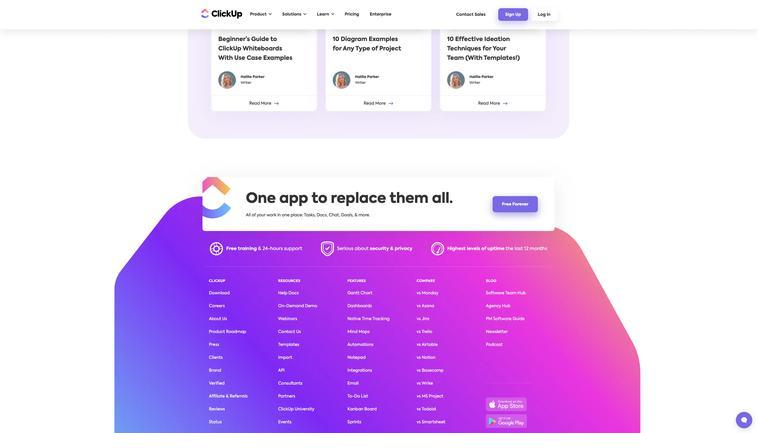 Task type: locate. For each thing, give the bounding box(es) containing it.
4 vs from the top
[[417, 330, 421, 335]]

press link
[[209, 343, 219, 347]]

10 inside 10 diagram examples for any type of project
[[333, 37, 340, 43]]

0 vertical spatial contact
[[457, 12, 474, 17]]

0 vertical spatial software
[[486, 292, 505, 296]]

vs for vs monday
[[417, 292, 421, 296]]

1 horizontal spatial of
[[372, 46, 378, 52]]

haillie parker avatar image for 10 effective ideation techniques for your team (with templates!)
[[448, 71, 465, 89]]

2 vertical spatial of
[[482, 247, 487, 252]]

2 horizontal spatial read more
[[479, 102, 501, 106]]

1 horizontal spatial haillie
[[355, 76, 367, 79]]

google play store image
[[486, 415, 528, 429]]

1 haillie parker avatar image from the left
[[219, 71, 236, 89]]

9 vs from the top
[[417, 395, 421, 399]]

contact sales button
[[454, 10, 489, 20]]

haillie for of
[[355, 76, 367, 79]]

2 horizontal spatial parker
[[482, 76, 494, 79]]

10 vs from the top
[[417, 408, 421, 412]]

0 horizontal spatial haillie
[[241, 76, 252, 79]]

examples down whiteboards
[[264, 56, 293, 61]]

help docs
[[278, 292, 299, 296]]

10 up techniques
[[448, 37, 454, 43]]

newsletter
[[486, 330, 508, 335]]

1 vertical spatial project
[[429, 395, 444, 399]]

kanban
[[348, 408, 364, 412]]

0 horizontal spatial hub
[[503, 305, 511, 309]]

product inside dropdown button
[[250, 12, 267, 16]]

diagram
[[341, 37, 368, 43]]

vs notion link
[[417, 356, 436, 360]]

0 horizontal spatial writer
[[241, 81, 252, 85]]

1 read more link from the left
[[211, 96, 317, 111]]

0 horizontal spatial guide
[[252, 37, 269, 43]]

0 horizontal spatial for
[[333, 46, 342, 52]]

2 more from the left
[[376, 102, 386, 106]]

privacy
[[395, 247, 413, 252]]

& left 'more.'
[[355, 214, 358, 218]]

read more link for case
[[211, 96, 317, 111]]

free for free forever
[[503, 203, 512, 207]]

1 10 from the left
[[333, 37, 340, 43]]

0 vertical spatial product
[[250, 12, 267, 16]]

vs left ms at the bottom right
[[417, 395, 421, 399]]

haillie parker writer
[[241, 76, 265, 85], [355, 76, 379, 85], [470, 76, 494, 85]]

features
[[348, 280, 366, 283]]

software down blog
[[486, 292, 505, 296]]

1 horizontal spatial 10
[[448, 37, 454, 43]]

1 vertical spatial software
[[494, 318, 512, 322]]

compare
[[417, 280, 436, 283]]

contact inside contact sales button
[[457, 12, 474, 17]]

writer
[[241, 81, 252, 85], [355, 81, 366, 85], [470, 81, 481, 85]]

vs left the wrike
[[417, 382, 421, 386]]

free
[[503, 203, 512, 207], [226, 247, 237, 252]]

11 vs from the top
[[417, 421, 421, 425]]

demo
[[305, 305, 318, 309]]

vs ms project link
[[417, 395, 444, 399]]

solutions
[[282, 12, 302, 16]]

0 horizontal spatial haillie parker writer
[[241, 76, 265, 85]]

writer for team
[[470, 81, 481, 85]]

1 horizontal spatial parker
[[368, 76, 379, 79]]

uptime
[[488, 247, 505, 252]]

clients link
[[209, 356, 223, 360]]

for left your
[[483, 46, 492, 52]]

haillie down type
[[355, 76, 367, 79]]

1 vertical spatial examples
[[264, 56, 293, 61]]

all of your work in one place: tasks, docs, chat, goals, & more.
[[246, 214, 370, 218]]

us up the "templates"
[[297, 330, 301, 335]]

1 vertical spatial free
[[226, 247, 237, 252]]

learn button
[[314, 9, 337, 21]]

2 horizontal spatial of
[[482, 247, 487, 252]]

hub
[[518, 292, 526, 296], [503, 305, 511, 309]]

0 horizontal spatial read more link
[[211, 96, 317, 111]]

about
[[355, 247, 369, 252]]

vs for vs jira
[[417, 318, 421, 322]]

vs left 'todoist'
[[417, 408, 421, 412]]

email link
[[348, 382, 359, 386]]

0 horizontal spatial contact
[[278, 330, 296, 335]]

solutions button
[[280, 9, 310, 21]]

clickup up download
[[209, 280, 225, 283]]

free left forever
[[503, 203, 512, 207]]

contact for contact sales
[[457, 12, 474, 17]]

examples inside beginner's guide to clickup whiteboards with use case examples
[[264, 56, 293, 61]]

2 for from the left
[[483, 46, 492, 52]]

1 horizontal spatial hub
[[518, 292, 526, 296]]

vs left 'trello'
[[417, 330, 421, 335]]

writer for of
[[355, 81, 366, 85]]

0 vertical spatial clickup
[[219, 46, 242, 52]]

3 read from the left
[[479, 102, 489, 106]]

software
[[486, 292, 505, 296], [494, 318, 512, 322]]

clickup down partners link
[[278, 408, 294, 412]]

2 writer from the left
[[355, 81, 366, 85]]

to for app
[[312, 192, 328, 206]]

1 horizontal spatial to
[[312, 192, 328, 206]]

pricing
[[345, 12, 360, 16]]

mind maps
[[348, 330, 370, 335]]

2 read more from the left
[[364, 102, 386, 106]]

1 vertical spatial in
[[278, 214, 281, 218]]

import link
[[278, 356, 292, 360]]

haillie down (with on the top of the page
[[470, 76, 481, 79]]

free right icon of life preserver ring
[[226, 247, 237, 252]]

2 vs from the top
[[417, 305, 421, 309]]

examples
[[369, 37, 398, 43], [264, 56, 293, 61]]

2 vertical spatial clickup
[[278, 408, 294, 412]]

0 vertical spatial team
[[448, 56, 464, 61]]

vs left monday
[[417, 292, 421, 296]]

10 effective ideation techniques for your team (with templates!)
[[448, 37, 520, 61]]

1 vertical spatial of
[[252, 214, 256, 218]]

0 horizontal spatial 10
[[333, 37, 340, 43]]

2 read from the left
[[364, 102, 375, 106]]

0 horizontal spatial free
[[226, 247, 237, 252]]

read more for case
[[250, 102, 272, 106]]

1 horizontal spatial more
[[376, 102, 386, 106]]

5 vs from the top
[[417, 343, 421, 347]]

for inside 10 effective ideation techniques for your team (with templates!)
[[483, 46, 492, 52]]

0 vertical spatial us
[[223, 318, 227, 322]]

tasks,
[[304, 214, 316, 218]]

log
[[538, 13, 546, 17]]

vs for vs basecamp
[[417, 369, 421, 373]]

of right all at left
[[252, 214, 256, 218]]

help
[[278, 292, 288, 296]]

examples up type
[[369, 37, 398, 43]]

1 horizontal spatial contact
[[457, 12, 474, 17]]

vs left notion
[[417, 356, 421, 360]]

1 horizontal spatial read more link
[[326, 96, 432, 111]]

1 vertical spatial clickup
[[209, 280, 225, 283]]

vs left smartsheet
[[417, 421, 421, 425]]

software right pm
[[494, 318, 512, 322]]

to up whiteboards
[[271, 37, 277, 43]]

1 horizontal spatial read
[[364, 102, 375, 106]]

import
[[278, 356, 292, 360]]

1 vertical spatial us
[[297, 330, 301, 335]]

6 vs from the top
[[417, 356, 421, 360]]

sign up
[[506, 13, 522, 17]]

3 vs from the top
[[417, 318, 421, 322]]

1 haillie parker writer from the left
[[241, 76, 265, 85]]

1 more from the left
[[261, 102, 272, 106]]

read for project
[[364, 102, 375, 106]]

0 horizontal spatial team
[[448, 56, 464, 61]]

security
[[370, 247, 389, 252]]

2 horizontal spatial read
[[479, 102, 489, 106]]

1 horizontal spatial writer
[[355, 81, 366, 85]]

vs basecamp
[[417, 369, 444, 373]]

about us link
[[209, 318, 227, 322]]

2 horizontal spatial haillie parker writer
[[470, 76, 494, 85]]

10
[[333, 37, 340, 43], [448, 37, 454, 43]]

10 inside 10 effective ideation techniques for your team (with templates!)
[[448, 37, 454, 43]]

careers
[[209, 305, 225, 309]]

project right ms at the bottom right
[[429, 395, 444, 399]]

1 parker from the left
[[253, 76, 265, 79]]

us right the about
[[223, 318, 227, 322]]

clickup up with
[[219, 46, 242, 52]]

1 read more from the left
[[250, 102, 272, 106]]

1 vs from the top
[[417, 292, 421, 296]]

vs monday link
[[417, 292, 439, 296]]

1 horizontal spatial for
[[483, 46, 492, 52]]

2 haillie from the left
[[355, 76, 367, 79]]

0 horizontal spatial us
[[223, 318, 227, 322]]

whiteboards
[[243, 46, 282, 52]]

clickup logo image
[[194, 173, 232, 219]]

vs basecamp link
[[417, 369, 444, 373]]

0 vertical spatial guide
[[252, 37, 269, 43]]

24-hours support link
[[263, 247, 302, 252]]

2 horizontal spatial writer
[[470, 81, 481, 85]]

1 horizontal spatial read more
[[364, 102, 386, 106]]

1 horizontal spatial examples
[[369, 37, 398, 43]]

of
[[372, 46, 378, 52], [252, 214, 256, 218], [482, 247, 487, 252]]

writer for use
[[241, 81, 252, 85]]

0 vertical spatial examples
[[369, 37, 398, 43]]

0 vertical spatial hub
[[518, 292, 526, 296]]

in left "one"
[[278, 214, 281, 218]]

apple app store image
[[486, 398, 528, 412]]

vs smartsheet
[[417, 421, 446, 425]]

1 horizontal spatial team
[[506, 292, 517, 296]]

1 horizontal spatial product
[[250, 12, 267, 16]]

agency hub link
[[486, 305, 511, 309]]

project inside 10 diagram examples for any type of project
[[380, 46, 402, 52]]

8 vs from the top
[[417, 382, 421, 386]]

product roadmap
[[209, 330, 246, 335]]

read for case
[[250, 102, 260, 106]]

to-do list
[[348, 395, 368, 399]]

1 vertical spatial contact
[[278, 330, 296, 335]]

3 haillie parker writer from the left
[[470, 76, 494, 85]]

native time tracking
[[348, 318, 390, 322]]

1 haillie from the left
[[241, 76, 252, 79]]

0 horizontal spatial product
[[209, 330, 225, 335]]

0 horizontal spatial project
[[380, 46, 402, 52]]

vs for vs asana
[[417, 305, 421, 309]]

0 horizontal spatial read more
[[250, 102, 272, 106]]

2 haillie parker writer from the left
[[355, 76, 379, 85]]

1 horizontal spatial guide
[[513, 318, 525, 322]]

templates!)
[[484, 56, 520, 61]]

board
[[365, 408, 377, 412]]

1 read from the left
[[250, 102, 260, 106]]

2 read more link from the left
[[326, 96, 432, 111]]

project right type
[[380, 46, 402, 52]]

vs todoist
[[417, 408, 437, 412]]

of right type
[[372, 46, 378, 52]]

2 horizontal spatial read more link
[[441, 96, 546, 111]]

3 parker from the left
[[482, 76, 494, 79]]

clickup for clickup university
[[278, 408, 294, 412]]

0 horizontal spatial parker
[[253, 76, 265, 79]]

for
[[333, 46, 342, 52], [483, 46, 492, 52]]

& left 24-
[[258, 247, 262, 252]]

free training & 24-hours support
[[226, 247, 302, 252]]

1 vertical spatial hub
[[503, 305, 511, 309]]

place:
[[291, 214, 303, 218]]

2 horizontal spatial haillie parker avatar image
[[448, 71, 465, 89]]

work
[[267, 214, 277, 218]]

2 horizontal spatial haillie
[[470, 76, 481, 79]]

0 horizontal spatial haillie parker avatar image
[[219, 71, 236, 89]]

contact down webinars
[[278, 330, 296, 335]]

to up 'docs,'
[[312, 192, 328, 206]]

0 vertical spatial free
[[503, 203, 512, 207]]

0 vertical spatial of
[[372, 46, 378, 52]]

about
[[209, 318, 222, 322]]

vs todoist link
[[417, 408, 437, 412]]

3 haillie parker avatar image from the left
[[448, 71, 465, 89]]

guide inside beginner's guide to clickup whiteboards with use case examples
[[252, 37, 269, 43]]

verified
[[209, 382, 225, 386]]

read more
[[250, 102, 272, 106], [364, 102, 386, 106], [479, 102, 501, 106]]

support
[[284, 247, 302, 252]]

0 vertical spatial to
[[271, 37, 277, 43]]

webinars
[[278, 318, 297, 322]]

& left privacy
[[391, 247, 394, 252]]

haillie parker writer for (with
[[470, 76, 494, 85]]

read more link for (with
[[441, 96, 546, 111]]

3 writer from the left
[[470, 81, 481, 85]]

partners link
[[278, 395, 296, 399]]

clickup
[[219, 46, 242, 52], [209, 280, 225, 283], [278, 408, 294, 412]]

vs left airtable at the bottom of page
[[417, 343, 421, 347]]

0 vertical spatial project
[[380, 46, 402, 52]]

1 horizontal spatial haillie parker avatar image
[[333, 71, 351, 89]]

haillie parker avatar image
[[219, 71, 236, 89], [333, 71, 351, 89], [448, 71, 465, 89]]

team up the agency hub
[[506, 292, 517, 296]]

0 horizontal spatial examples
[[264, 56, 293, 61]]

1 horizontal spatial us
[[297, 330, 301, 335]]

0 horizontal spatial to
[[271, 37, 277, 43]]

0 horizontal spatial more
[[261, 102, 272, 106]]

1 writer from the left
[[241, 81, 252, 85]]

sign
[[506, 13, 515, 17]]

more for case
[[261, 102, 272, 106]]

vs left basecamp
[[417, 369, 421, 373]]

team down techniques
[[448, 56, 464, 61]]

api
[[278, 369, 285, 373]]

to inside beginner's guide to clickup whiteboards with use case examples
[[271, 37, 277, 43]]

1 vertical spatial team
[[506, 292, 517, 296]]

notepad link
[[348, 356, 366, 360]]

1 horizontal spatial free
[[503, 203, 512, 207]]

vs monday
[[417, 292, 439, 296]]

haillie parker writer for project
[[355, 76, 379, 85]]

vs for vs wrike
[[417, 382, 421, 386]]

agency hub
[[486, 305, 511, 309]]

1 for from the left
[[333, 46, 342, 52]]

brand link
[[209, 369, 221, 373]]

vs wrike
[[417, 382, 433, 386]]

enterprise
[[370, 12, 392, 16]]

7 vs from the top
[[417, 369, 421, 373]]

read for (with
[[479, 102, 489, 106]]

3 read more from the left
[[479, 102, 501, 106]]

haillie down use
[[241, 76, 252, 79]]

3 haillie from the left
[[470, 76, 481, 79]]

vs left asana
[[417, 305, 421, 309]]

read more for project
[[364, 102, 386, 106]]

2 horizontal spatial more
[[490, 102, 501, 106]]

vs airtable
[[417, 343, 438, 347]]

clickup for clickup
[[209, 280, 225, 283]]

newsletter link
[[486, 330, 508, 335]]

in right log
[[547, 13, 551, 17]]

for left any
[[333, 46, 342, 52]]

1 vertical spatial to
[[312, 192, 328, 206]]

1 vertical spatial product
[[209, 330, 225, 335]]

10 left diagram
[[333, 37, 340, 43]]

status link
[[209, 421, 222, 425]]

1 horizontal spatial haillie parker writer
[[355, 76, 379, 85]]

2 10 from the left
[[448, 37, 454, 43]]

vs left jira
[[417, 318, 421, 322]]

free inside the free forever button
[[503, 203, 512, 207]]

0 horizontal spatial read
[[250, 102, 260, 106]]

10 for 10 diagram examples for any type of project
[[333, 37, 340, 43]]

events link
[[278, 421, 292, 425]]

3 read more link from the left
[[441, 96, 546, 111]]

2 parker from the left
[[368, 76, 379, 79]]

3 more from the left
[[490, 102, 501, 106]]

10 diagram examples for any type of project
[[333, 37, 402, 52]]

2 haillie parker avatar image from the left
[[333, 71, 351, 89]]

of right levels at the bottom right
[[482, 247, 487, 252]]

contact left sales
[[457, 12, 474, 17]]

parker for case
[[253, 76, 265, 79]]

1 horizontal spatial in
[[547, 13, 551, 17]]

forever
[[513, 203, 529, 207]]

&
[[355, 214, 358, 218], [258, 247, 262, 252], [391, 247, 394, 252], [226, 395, 229, 399]]



Task type: describe. For each thing, give the bounding box(es) containing it.
on-demand demo link
[[278, 305, 318, 309]]

us for contact us
[[297, 330, 301, 335]]

team inside 10 effective ideation techniques for your team (with templates!)
[[448, 56, 464, 61]]

levels
[[467, 247, 481, 252]]

all
[[246, 214, 251, 218]]

on-
[[278, 305, 287, 309]]

gantt
[[348, 292, 360, 296]]

agency
[[486, 305, 502, 309]]

compare link
[[417, 280, 436, 283]]

integrations link
[[348, 369, 373, 373]]

free for free training & 24-hours support
[[226, 247, 237, 252]]

software team hub link
[[486, 292, 526, 296]]

1 vertical spatial guide
[[513, 318, 525, 322]]

serious
[[337, 247, 354, 252]]

asana
[[422, 305, 435, 309]]

clickup image
[[200, 8, 243, 19]]

contact sales
[[457, 12, 486, 17]]

sprints
[[348, 421, 362, 425]]

do
[[355, 395, 360, 399]]

careers link
[[209, 305, 225, 309]]

chat,
[[329, 214, 340, 218]]

security & privacy link
[[370, 247, 413, 252]]

email
[[348, 382, 359, 386]]

your
[[493, 46, 507, 52]]

brand
[[209, 369, 221, 373]]

contact us
[[278, 330, 301, 335]]

replace
[[331, 192, 387, 206]]

haillie parker writer for case
[[241, 76, 265, 85]]

automations
[[348, 343, 374, 347]]

integrations
[[348, 369, 373, 373]]

native time tracking link
[[348, 318, 390, 322]]

one
[[246, 192, 276, 206]]

automations link
[[348, 343, 374, 347]]

vs for vs notion
[[417, 356, 421, 360]]

native
[[348, 318, 361, 322]]

sales
[[475, 12, 486, 17]]

us for about us
[[223, 318, 227, 322]]

examples inside 10 diagram examples for any type of project
[[369, 37, 398, 43]]

vs asana
[[417, 305, 435, 309]]

techniques
[[448, 46, 482, 52]]

app
[[280, 192, 309, 206]]

contact us link
[[278, 330, 301, 335]]

product button
[[247, 9, 275, 21]]

any
[[343, 46, 355, 52]]

0 horizontal spatial of
[[252, 214, 256, 218]]

pm software guide
[[486, 318, 525, 322]]

haillie for team
[[470, 76, 481, 79]]

them
[[390, 192, 429, 206]]

parker for (with
[[482, 76, 494, 79]]

vs for vs ms project
[[417, 395, 421, 399]]

free training link
[[226, 247, 257, 252]]

free forever button
[[493, 197, 538, 213]]

clickup university link
[[278, 408, 315, 412]]

vs jira link
[[417, 318, 430, 322]]

the
[[506, 247, 514, 252]]

last
[[515, 247, 524, 252]]

download link
[[209, 292, 230, 296]]

wrike
[[422, 382, 433, 386]]

vs trello
[[417, 330, 433, 335]]

trello
[[422, 330, 433, 335]]

download
[[209, 292, 230, 296]]

goals,
[[341, 214, 354, 218]]

tracking
[[373, 318, 390, 322]]

vs for vs smartsheet
[[417, 421, 421, 425]]

24-
[[263, 247, 271, 252]]

dashboards
[[348, 305, 372, 309]]

basecamp
[[422, 369, 444, 373]]

icon of life preserver ring image
[[210, 243, 224, 256]]

read more for (with
[[479, 102, 501, 106]]

haillie parker avatar image for 10 diagram examples for any type of project
[[333, 71, 351, 89]]

vs notion
[[417, 356, 436, 360]]

docs,
[[317, 214, 328, 218]]

vs wrike link
[[417, 382, 433, 386]]

todoist
[[422, 408, 437, 412]]

kanban board
[[348, 408, 377, 412]]

beginner's
[[219, 37, 250, 43]]

reviews
[[209, 408, 225, 412]]

one app to replace them all.
[[246, 192, 453, 206]]

pm software guide link
[[486, 318, 525, 322]]

notepad
[[348, 356, 366, 360]]

reviews link
[[209, 408, 225, 412]]

months
[[530, 247, 548, 252]]

events
[[278, 421, 292, 425]]

to-
[[348, 395, 355, 399]]

roadmap
[[226, 330, 246, 335]]

0 vertical spatial in
[[547, 13, 551, 17]]

clickup inside beginner's guide to clickup whiteboards with use case examples
[[219, 46, 242, 52]]

0 horizontal spatial in
[[278, 214, 281, 218]]

learn
[[317, 12, 330, 16]]

blog link
[[486, 280, 497, 283]]

clients
[[209, 356, 223, 360]]

maps
[[359, 330, 370, 335]]

all.
[[432, 192, 453, 206]]

parker for project
[[368, 76, 379, 79]]

verified link
[[209, 382, 225, 386]]

vs trello link
[[417, 330, 433, 335]]

1 horizontal spatial project
[[429, 395, 444, 399]]

icon of a shield image
[[321, 242, 334, 257]]

more for project
[[376, 102, 386, 106]]

haillie parker avatar image for beginner's guide to clickup whiteboards with use case examples
[[219, 71, 236, 89]]

sprints link
[[348, 421, 362, 425]]

docs
[[289, 292, 299, 296]]

product for product roadmap
[[209, 330, 225, 335]]

haillie for use
[[241, 76, 252, 79]]

your
[[257, 214, 266, 218]]

vs for vs trello
[[417, 330, 421, 335]]

& right affiliate
[[226, 395, 229, 399]]

to for guide
[[271, 37, 277, 43]]

product for product
[[250, 12, 267, 16]]

of inside 10 diagram examples for any type of project
[[372, 46, 378, 52]]

icon of an odometer image
[[432, 243, 445, 256]]

vs for vs airtable
[[417, 343, 421, 347]]

sign up button
[[499, 8, 529, 21]]

read more link for project
[[326, 96, 432, 111]]

10 for 10 effective ideation techniques for your team (with templates!)
[[448, 37, 454, 43]]

vs for vs todoist
[[417, 408, 421, 412]]

vs airtable link
[[417, 343, 438, 347]]

partners
[[278, 395, 296, 399]]

more for (with
[[490, 102, 501, 106]]

contact for contact us
[[278, 330, 296, 335]]

for inside 10 diagram examples for any type of project
[[333, 46, 342, 52]]

on-demand demo
[[278, 305, 318, 309]]

highest
[[448, 247, 466, 252]]



Task type: vqa. For each thing, say whether or not it's contained in the screenshot.
Hundreds
no



